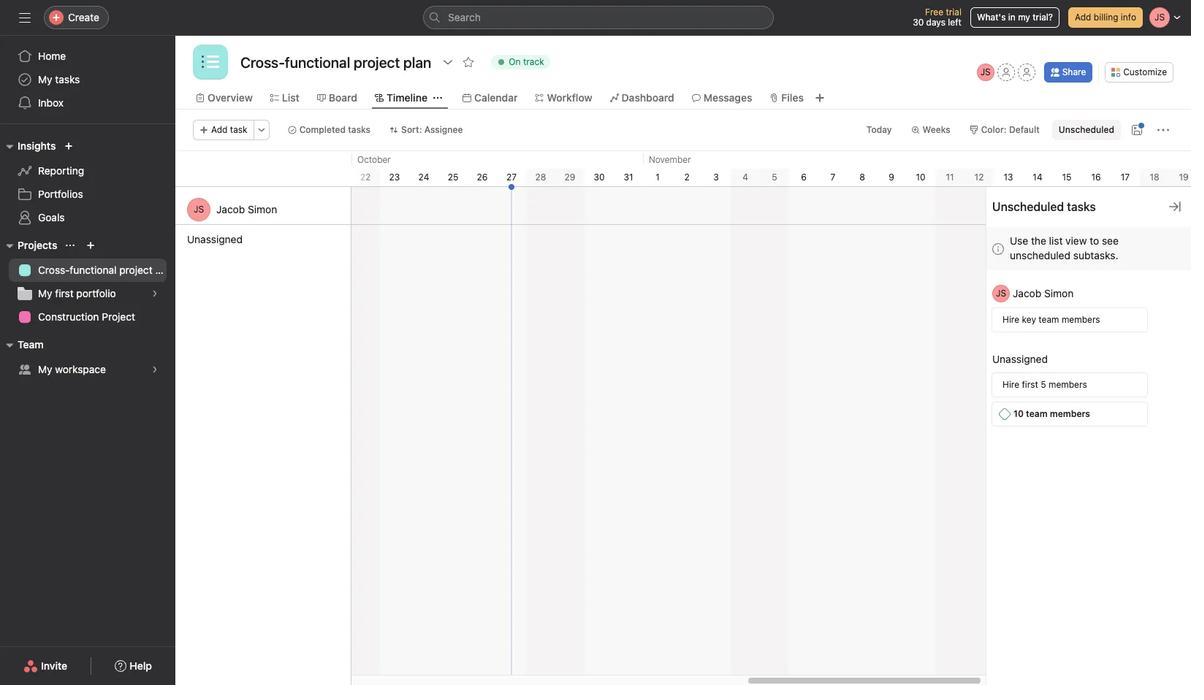 Task type: describe. For each thing, give the bounding box(es) containing it.
share
[[1063, 67, 1087, 77]]

list
[[282, 91, 300, 104]]

free trial 30 days left
[[913, 7, 962, 28]]

10 for 10 team members
[[1014, 409, 1024, 420]]

completed
[[299, 124, 346, 135]]

unscheduled for unscheduled
[[1059, 124, 1115, 135]]

jacob for hire key team members
[[1013, 287, 1042, 300]]

show options, current sort, top image
[[66, 241, 75, 250]]

files link
[[770, 90, 804, 106]]

info
[[1121, 12, 1137, 23]]

goals link
[[9, 206, 167, 230]]

what's in my trial? button
[[971, 7, 1060, 28]]

31
[[624, 172, 634, 183]]

close details image
[[1170, 201, 1181, 213]]

tab actions image
[[433, 94, 442, 102]]

invite
[[41, 660, 67, 673]]

insights button
[[0, 137, 56, 155]]

construction project
[[38, 311, 135, 323]]

tasks for completed tasks
[[348, 124, 371, 135]]

0 vertical spatial team
[[1039, 314, 1060, 325]]

6
[[801, 172, 807, 183]]

billing
[[1094, 12, 1119, 23]]

create
[[68, 11, 99, 23]]

subtasks.
[[1074, 249, 1119, 262]]

tasks for my tasks
[[55, 73, 80, 86]]

my
[[1019, 12, 1031, 23]]

my for my tasks
[[38, 73, 52, 86]]

board link
[[317, 90, 358, 106]]

global element
[[0, 36, 175, 124]]

trial?
[[1033, 12, 1053, 23]]

color:
[[982, 124, 1007, 135]]

jacob simon for hire key team members
[[1013, 287, 1074, 300]]

jacob simon for unassigned
[[216, 203, 277, 216]]

search list box
[[423, 6, 774, 29]]

project
[[119, 264, 153, 276]]

the
[[1032, 235, 1047, 247]]

29
[[565, 172, 576, 183]]

cross-
[[38, 264, 70, 276]]

projects element
[[0, 232, 175, 332]]

on track
[[509, 56, 544, 67]]

0 horizontal spatial unassigned
[[187, 233, 243, 245]]

1 horizontal spatial 5
[[1041, 379, 1047, 390]]

on
[[509, 56, 521, 67]]

october
[[358, 154, 391, 165]]

hire first 5 members
[[1003, 379, 1088, 390]]

see
[[1102, 235, 1119, 247]]

jacob for unassigned
[[216, 203, 245, 216]]

default
[[1010, 124, 1040, 135]]

color: default
[[982, 124, 1040, 135]]

1
[[656, 172, 660, 183]]

cross-functional project plan
[[38, 264, 175, 276]]

functional
[[70, 264, 117, 276]]

11
[[946, 172, 954, 183]]

9
[[889, 172, 895, 183]]

insights
[[18, 140, 56, 152]]

3
[[714, 172, 719, 183]]

16
[[1092, 172, 1101, 183]]

js inside button
[[981, 67, 991, 77]]

overview link
[[196, 90, 253, 106]]

construction
[[38, 311, 99, 323]]

add task
[[211, 124, 248, 135]]

my first portfolio
[[38, 287, 116, 300]]

completed tasks button
[[281, 120, 377, 140]]

home
[[38, 50, 66, 62]]

project
[[102, 311, 135, 323]]

on track button
[[485, 52, 557, 72]]

messages link
[[692, 90, 753, 106]]

hire for hire key team members
[[1003, 314, 1020, 325]]

unscheduled for unscheduled tasks
[[993, 200, 1065, 213]]

list link
[[270, 90, 300, 106]]

what's in my trial?
[[977, 12, 1053, 23]]

trial
[[946, 7, 962, 18]]

see details, my workspace image
[[151, 366, 159, 374]]

24
[[419, 172, 429, 183]]

add for add task
[[211, 124, 228, 135]]

customize button
[[1106, 62, 1174, 83]]

invite button
[[14, 654, 77, 680]]

my workspace link
[[9, 358, 167, 382]]

weeks button
[[905, 120, 957, 140]]

sort: assignee button
[[383, 120, 470, 140]]

free
[[926, 7, 944, 18]]

days
[[927, 17, 946, 28]]

projects button
[[0, 237, 57, 254]]

add task button
[[193, 120, 254, 140]]

hire for hire first 5 members
[[1003, 379, 1020, 390]]

see details, my first portfolio image
[[151, 290, 159, 298]]

25
[[448, 172, 459, 183]]

customize
[[1124, 67, 1168, 77]]

plan
[[155, 264, 175, 276]]

weeks
[[923, 124, 951, 135]]

assignee
[[425, 124, 463, 135]]

12
[[975, 172, 984, 183]]

dashboard
[[622, 91, 675, 104]]

home link
[[9, 45, 167, 68]]

unscheduled
[[1010, 249, 1071, 262]]

workflow
[[547, 91, 593, 104]]

add billing info button
[[1069, 7, 1143, 28]]

js for unassigned
[[194, 204, 204, 215]]

my first portfolio link
[[9, 282, 167, 306]]



Task type: vqa. For each thing, say whether or not it's contained in the screenshot.
Mark complete image within the 'EAT SNACKS' 'cell'
no



Task type: locate. For each thing, give the bounding box(es) containing it.
5 left 6 in the right top of the page
[[772, 172, 778, 183]]

my up inbox
[[38, 73, 52, 86]]

5
[[772, 172, 778, 183], [1041, 379, 1047, 390]]

30
[[913, 17, 924, 28], [594, 172, 605, 183]]

0 horizontal spatial more actions image
[[257, 126, 266, 135]]

use
[[1010, 235, 1029, 247]]

list
[[1050, 235, 1063, 247]]

1 horizontal spatial 30
[[913, 17, 924, 28]]

1 horizontal spatial jacob
[[1013, 287, 1042, 300]]

1 vertical spatial unassigned
[[993, 353, 1048, 366]]

search
[[448, 11, 481, 23]]

0 vertical spatial jacob
[[216, 203, 245, 216]]

js button
[[977, 64, 995, 81]]

0 horizontal spatial add
[[211, 124, 228, 135]]

18
[[1150, 172, 1160, 183]]

3 my from the top
[[38, 363, 52, 376]]

more actions image right task
[[257, 126, 266, 135]]

0 vertical spatial members
[[1062, 314, 1101, 325]]

1 hire from the top
[[1003, 314, 1020, 325]]

30 left days
[[913, 17, 924, 28]]

0 vertical spatial simon
[[248, 203, 277, 216]]

1 vertical spatial my
[[38, 287, 52, 300]]

add left billing
[[1075, 12, 1092, 23]]

0 vertical spatial add
[[1075, 12, 1092, 23]]

my inside projects element
[[38, 287, 52, 300]]

task
[[230, 124, 248, 135]]

first for my
[[55, 287, 74, 300]]

1 horizontal spatial tasks
[[348, 124, 371, 135]]

1 horizontal spatial unassigned
[[993, 353, 1048, 366]]

unscheduled
[[1059, 124, 1115, 135], [993, 200, 1065, 213]]

0 vertical spatial first
[[55, 287, 74, 300]]

add to starred image
[[463, 56, 475, 68]]

0 vertical spatial 5
[[772, 172, 778, 183]]

save options image
[[1132, 124, 1143, 136]]

unscheduled down 14
[[993, 200, 1065, 213]]

portfolio
[[76, 287, 116, 300]]

portfolios
[[38, 188, 83, 200]]

0 horizontal spatial jacob simon
[[216, 203, 277, 216]]

add
[[1075, 12, 1092, 23], [211, 124, 228, 135]]

members for hire key team members
[[1062, 314, 1101, 325]]

new image
[[65, 142, 73, 151]]

jacob
[[216, 203, 245, 216], [1013, 287, 1042, 300]]

0 vertical spatial my
[[38, 73, 52, 86]]

0 vertical spatial 10
[[916, 172, 926, 183]]

7
[[831, 172, 836, 183]]

key
[[1022, 314, 1037, 325]]

what's
[[977, 12, 1006, 23]]

tasks up october
[[348, 124, 371, 135]]

help button
[[105, 654, 162, 680]]

17
[[1121, 172, 1130, 183]]

today
[[867, 124, 892, 135]]

left
[[948, 17, 962, 28]]

first up 'construction' at the left top
[[55, 287, 74, 300]]

1 horizontal spatial first
[[1022, 379, 1039, 390]]

workflow link
[[535, 90, 593, 106]]

1 vertical spatial tasks
[[348, 124, 371, 135]]

None text field
[[237, 49, 435, 75]]

2 vertical spatial js
[[996, 288, 1007, 299]]

30 inside free trial 30 days left
[[913, 17, 924, 28]]

sort: assignee
[[401, 124, 463, 135]]

2 horizontal spatial tasks
[[1067, 200, 1096, 213]]

1 horizontal spatial 10
[[1014, 409, 1024, 420]]

members
[[1062, 314, 1101, 325], [1049, 379, 1088, 390], [1050, 409, 1091, 420]]

tasks down home
[[55, 73, 80, 86]]

members down the hire first 5 members
[[1050, 409, 1091, 420]]

1 vertical spatial members
[[1049, 379, 1088, 390]]

today button
[[860, 120, 899, 140]]

1 my from the top
[[38, 73, 52, 86]]

tasks inside dropdown button
[[348, 124, 371, 135]]

2 vertical spatial members
[[1050, 409, 1091, 420]]

unscheduled up 16
[[1059, 124, 1115, 135]]

1 horizontal spatial js
[[981, 67, 991, 77]]

members for hire first 5 members
[[1049, 379, 1088, 390]]

1 vertical spatial jacob
[[1013, 287, 1042, 300]]

my tasks
[[38, 73, 80, 86]]

track
[[523, 56, 544, 67]]

1 vertical spatial simon
[[1045, 287, 1074, 300]]

5 up the 10 team members on the right of the page
[[1041, 379, 1047, 390]]

simon for hire key team members
[[1045, 287, 1074, 300]]

my for my first portfolio
[[38, 287, 52, 300]]

1 vertical spatial jacob simon
[[1013, 287, 1074, 300]]

0 horizontal spatial jacob
[[216, 203, 245, 216]]

1 horizontal spatial more actions image
[[1158, 124, 1170, 136]]

add for add billing info
[[1075, 12, 1092, 23]]

my down cross-
[[38, 287, 52, 300]]

0 horizontal spatial js
[[194, 204, 204, 215]]

cross-functional project plan link
[[9, 259, 175, 282]]

unassigned
[[187, 233, 243, 245], [993, 353, 1048, 366]]

team down the hire first 5 members
[[1027, 409, 1048, 420]]

10 down the hire first 5 members
[[1014, 409, 1024, 420]]

0 horizontal spatial simon
[[248, 203, 277, 216]]

unscheduled inside dropdown button
[[1059, 124, 1115, 135]]

completed tasks
[[299, 124, 371, 135]]

0 vertical spatial jacob simon
[[216, 203, 277, 216]]

1 vertical spatial 30
[[594, 172, 605, 183]]

hide sidebar image
[[19, 12, 31, 23]]

30 left the 31
[[594, 172, 605, 183]]

list image
[[202, 53, 219, 71]]

hire
[[1003, 314, 1020, 325], [1003, 379, 1020, 390]]

0 horizontal spatial tasks
[[55, 73, 80, 86]]

0 horizontal spatial first
[[55, 287, 74, 300]]

team
[[1039, 314, 1060, 325], [1027, 409, 1048, 420]]

19
[[1180, 172, 1189, 183]]

0 horizontal spatial 30
[[594, 172, 605, 183]]

help
[[130, 660, 152, 673]]

jacob simon
[[216, 203, 277, 216], [1013, 287, 1074, 300]]

28
[[536, 172, 546, 183]]

more actions image right save options icon
[[1158, 124, 1170, 136]]

2 vertical spatial tasks
[[1067, 200, 1096, 213]]

hire key team members
[[1003, 314, 1101, 325]]

unscheduled button
[[1053, 120, 1121, 140]]

new project or portfolio image
[[87, 241, 95, 250]]

add tab image
[[814, 92, 826, 104]]

1 horizontal spatial add
[[1075, 12, 1092, 23]]

first for hire
[[1022, 379, 1039, 390]]

0 vertical spatial unassigned
[[187, 233, 243, 245]]

0 horizontal spatial 5
[[772, 172, 778, 183]]

first inside projects element
[[55, 287, 74, 300]]

1 vertical spatial js
[[194, 204, 204, 215]]

november 1
[[649, 154, 691, 183]]

search button
[[423, 6, 774, 29]]

projects
[[18, 239, 57, 251]]

2 horizontal spatial js
[[996, 288, 1007, 299]]

add left task
[[211, 124, 228, 135]]

color: default button
[[963, 120, 1047, 140]]

teams element
[[0, 332, 175, 385]]

team button
[[0, 336, 44, 354]]

dashboard link
[[610, 90, 675, 106]]

timeline link
[[375, 90, 428, 106]]

2 hire from the top
[[1003, 379, 1020, 390]]

view
[[1066, 235, 1087, 247]]

1 horizontal spatial jacob simon
[[1013, 287, 1074, 300]]

team right key
[[1039, 314, 1060, 325]]

0 vertical spatial hire
[[1003, 314, 1020, 325]]

sort:
[[401, 124, 422, 135]]

more actions image
[[1158, 124, 1170, 136], [257, 126, 266, 135]]

tasks inside global element
[[55, 73, 80, 86]]

first
[[55, 287, 74, 300], [1022, 379, 1039, 390]]

simon
[[248, 203, 277, 216], [1045, 287, 1074, 300]]

14
[[1033, 172, 1043, 183]]

2 vertical spatial my
[[38, 363, 52, 376]]

members up the 10 team members on the right of the page
[[1049, 379, 1088, 390]]

0 vertical spatial js
[[981, 67, 991, 77]]

simon for unassigned
[[248, 203, 277, 216]]

calendar
[[474, 91, 518, 104]]

2 my from the top
[[38, 287, 52, 300]]

in
[[1009, 12, 1016, 23]]

10 left 11
[[916, 172, 926, 183]]

0 vertical spatial tasks
[[55, 73, 80, 86]]

inbox
[[38, 97, 64, 109]]

10 for 10
[[916, 172, 926, 183]]

members right key
[[1062, 314, 1101, 325]]

tasks
[[55, 73, 80, 86], [348, 124, 371, 135], [1067, 200, 1096, 213]]

my for my workspace
[[38, 363, 52, 376]]

my
[[38, 73, 52, 86], [38, 287, 52, 300], [38, 363, 52, 376]]

use the list view to see unscheduled subtasks.
[[1010, 235, 1119, 262]]

timeline
[[387, 91, 428, 104]]

1 vertical spatial hire
[[1003, 379, 1020, 390]]

my inside teams element
[[38, 363, 52, 376]]

inbox link
[[9, 91, 167, 115]]

show options image
[[443, 56, 454, 68]]

tasks for unscheduled tasks
[[1067, 200, 1096, 213]]

1 horizontal spatial simon
[[1045, 287, 1074, 300]]

my down team
[[38, 363, 52, 376]]

1 vertical spatial unscheduled
[[993, 200, 1065, 213]]

my inside global element
[[38, 73, 52, 86]]

10 team members
[[1014, 409, 1091, 420]]

0 vertical spatial unscheduled
[[1059, 124, 1115, 135]]

hire left key
[[1003, 314, 1020, 325]]

0 vertical spatial 30
[[913, 17, 924, 28]]

board
[[329, 91, 358, 104]]

1 vertical spatial 5
[[1041, 379, 1047, 390]]

0 horizontal spatial 10
[[916, 172, 926, 183]]

hire up the 10 team members on the right of the page
[[1003, 379, 1020, 390]]

tasks down 15
[[1067, 200, 1096, 213]]

add inside add billing info button
[[1075, 12, 1092, 23]]

1 vertical spatial add
[[211, 124, 228, 135]]

first up the 10 team members on the right of the page
[[1022, 379, 1039, 390]]

team
[[18, 338, 44, 351]]

workspace
[[55, 363, 106, 376]]

27
[[507, 172, 517, 183]]

construction project link
[[9, 306, 167, 329]]

insights element
[[0, 133, 175, 232]]

10
[[916, 172, 926, 183], [1014, 409, 1024, 420]]

26
[[477, 172, 488, 183]]

22
[[360, 172, 371, 183]]

1 vertical spatial first
[[1022, 379, 1039, 390]]

1 vertical spatial 10
[[1014, 409, 1024, 420]]

1 vertical spatial team
[[1027, 409, 1048, 420]]

files
[[782, 91, 804, 104]]

add inside the add task button
[[211, 124, 228, 135]]

js for hire key team members
[[996, 288, 1007, 299]]



